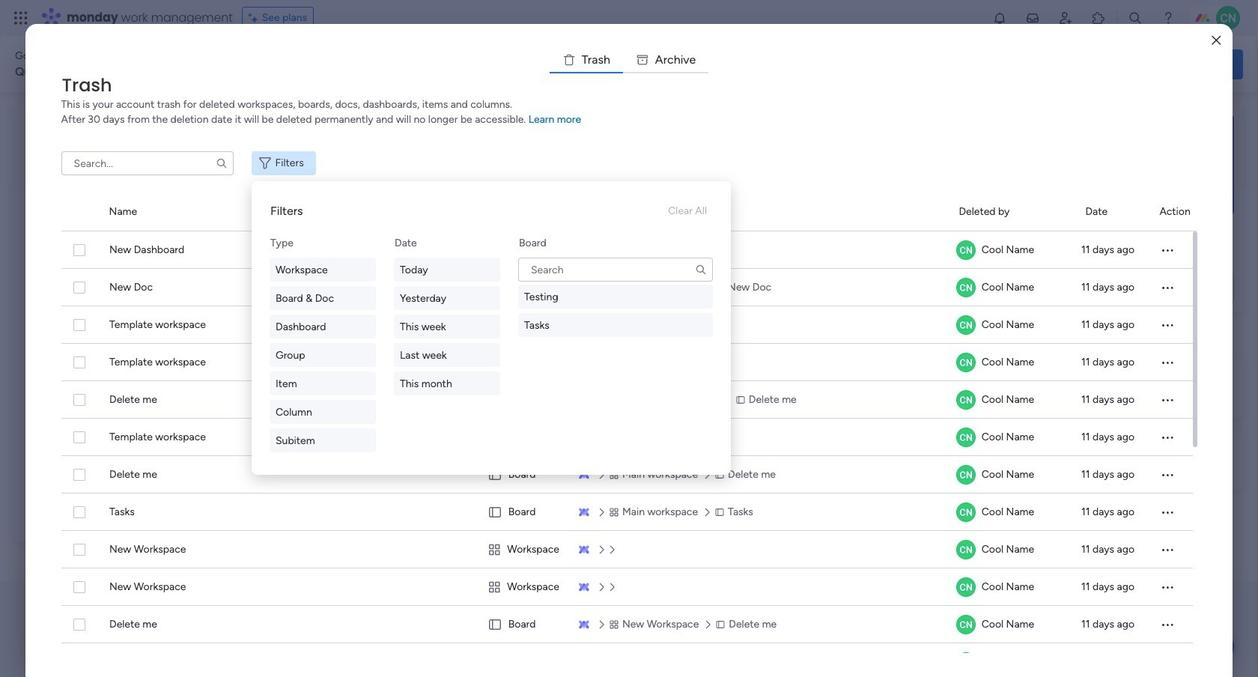 Task type: locate. For each thing, give the bounding box(es) containing it.
0 vertical spatial search image
[[215, 157, 227, 169]]

Search for items in the recycle bin search field
[[61, 151, 233, 175]]

None search field
[[61, 151, 233, 175], [519, 258, 713, 282]]

cool name image for first menu image from the bottom of the page
[[956, 615, 976, 635]]

search everything image
[[1128, 10, 1143, 25]]

1 horizontal spatial none search field
[[519, 258, 713, 282]]

row
[[61, 232, 1193, 269], [61, 269, 1193, 306], [61, 306, 1193, 344], [61, 344, 1193, 381], [61, 381, 1193, 419], [61, 419, 1193, 456], [61, 456, 1193, 494], [61, 494, 1193, 531], [61, 531, 1193, 569], [61, 569, 1193, 606], [61, 606, 1193, 644], [61, 644, 1193, 677]]

2 vertical spatial cool name image
[[956, 615, 976, 635]]

0 vertical spatial none search field
[[61, 151, 233, 175]]

3 menu image from the top
[[1160, 355, 1175, 370]]

1 vertical spatial search image
[[695, 264, 707, 276]]

cool name image
[[956, 353, 976, 372], [956, 428, 976, 447], [956, 615, 976, 635]]

menu image
[[1160, 318, 1175, 333], [1160, 393, 1175, 408], [1160, 468, 1175, 483], [1160, 505, 1175, 520], [1160, 617, 1175, 632]]

quick search results list box
[[33, 140, 983, 339]]

menu image
[[1160, 243, 1175, 258], [1160, 280, 1175, 295], [1160, 355, 1175, 370], [1160, 430, 1175, 445], [1160, 542, 1175, 557], [1160, 580, 1175, 595]]

3 cool name image from the top
[[956, 615, 976, 635]]

0 horizontal spatial search image
[[215, 157, 227, 169]]

2 component image from the left
[[287, 297, 300, 311]]

1 component image from the left
[[52, 297, 65, 311]]

11 row from the top
[[61, 606, 1193, 644]]

close image
[[1213, 35, 1222, 46]]

search image for search search field
[[695, 264, 707, 276]]

none search field search for items in the recycle bin
[[61, 151, 233, 175]]

3 menu image from the top
[[1160, 468, 1175, 483]]

4 row from the top
[[61, 344, 1193, 381]]

9 row from the top
[[61, 531, 1193, 569]]

help center element
[[1019, 430, 1244, 490]]

1 cool name image from the top
[[956, 353, 976, 372]]

help image
[[1161, 10, 1176, 25]]

cool name image
[[1217, 6, 1241, 30], [956, 241, 976, 260], [956, 278, 976, 297], [956, 315, 976, 335], [956, 390, 976, 410], [956, 465, 976, 485], [956, 503, 976, 522], [956, 540, 976, 560], [956, 578, 976, 597]]

0 vertical spatial cool name image
[[956, 353, 976, 372]]

4 menu image from the top
[[1160, 430, 1175, 445]]

10 row from the top
[[61, 569, 1193, 606]]

0 horizontal spatial none search field
[[61, 151, 233, 175]]

cool name image for fifth menu icon from the top
[[956, 540, 976, 560]]

5 column header from the left
[[1086, 193, 1142, 231]]

2 cool name image from the top
[[956, 428, 976, 447]]

row group
[[61, 193, 1198, 232]]

0 horizontal spatial component image
[[52, 297, 65, 311]]

close my workspaces image
[[33, 407, 51, 425]]

1 menu image from the top
[[1160, 243, 1175, 258]]

0 element
[[184, 357, 203, 375]]

cool name image for fourth menu image from the bottom of the page
[[956, 390, 976, 410]]

update feed image
[[1026, 10, 1041, 25]]

4 menu image from the top
[[1160, 505, 1175, 520]]

12 row from the top
[[61, 644, 1193, 677]]

3 column header from the left
[[579, 193, 941, 231]]

4 column header from the left
[[959, 193, 1068, 231]]

1 horizontal spatial component image
[[287, 297, 300, 311]]

monday marketplace image
[[1092, 10, 1107, 25]]

column header
[[61, 193, 91, 231], [109, 193, 471, 231], [579, 193, 941, 231], [959, 193, 1068, 231], [1086, 193, 1142, 231], [1160, 193, 1198, 231]]

1 row from the top
[[61, 232, 1193, 269]]

cool name image for 1st menu icon from the bottom of the page
[[956, 578, 976, 597]]

table
[[61, 193, 1198, 677]]

3 row from the top
[[61, 306, 1193, 344]]

5 menu image from the top
[[1160, 617, 1175, 632]]

search image
[[215, 157, 227, 169], [695, 264, 707, 276]]

select product image
[[13, 10, 28, 25]]

getting started element
[[1019, 358, 1244, 418]]

add to favorites image
[[236, 274, 251, 289]]

component image
[[52, 297, 65, 311], [287, 297, 300, 311]]

cool name image for second menu icon from the top
[[956, 278, 976, 297]]

1 vertical spatial none search field
[[519, 258, 713, 282]]

1 horizontal spatial search image
[[695, 264, 707, 276]]

close recently visited image
[[33, 122, 51, 140]]

5 row from the top
[[61, 381, 1193, 419]]

1 column header from the left
[[61, 193, 91, 231]]

1 vertical spatial cool name image
[[956, 428, 976, 447]]

cell
[[956, 232, 1064, 269], [487, 269, 559, 306], [956, 269, 1064, 306], [487, 306, 559, 344], [577, 306, 938, 344], [956, 306, 1064, 344], [487, 344, 559, 381], [577, 344, 938, 381], [956, 344, 1064, 381], [487, 381, 559, 419], [956, 381, 1064, 419], [577, 419, 938, 456], [956, 419, 1064, 456], [487, 456, 559, 494], [956, 456, 1064, 494], [487, 494, 559, 531], [956, 494, 1064, 531], [487, 531, 559, 569], [956, 531, 1064, 569], [487, 569, 559, 606], [956, 569, 1064, 606], [487, 606, 559, 644], [956, 606, 1064, 644], [61, 644, 91, 677], [577, 644, 938, 677], [956, 644, 1064, 677], [1156, 644, 1193, 677]]

6 menu image from the top
[[1160, 580, 1175, 595]]



Task type: vqa. For each thing, say whether or not it's contained in the screenshot.
third row from the top of the page
yes



Task type: describe. For each thing, give the bounding box(es) containing it.
6 column header from the left
[[1160, 193, 1198, 231]]

component image
[[104, 474, 117, 488]]

open update feed (inbox) image
[[33, 357, 51, 375]]

cool name image for third menu image from the top
[[956, 465, 976, 485]]

Search search field
[[519, 258, 713, 282]]

notifications image
[[993, 10, 1008, 25]]

cool name image for fourth menu image from the top of the page
[[956, 503, 976, 522]]

search image for search for items in the recycle bin search field
[[215, 157, 227, 169]]

cool name image for 6th menu icon from the bottom of the page
[[956, 241, 976, 260]]

1 menu image from the top
[[1160, 318, 1175, 333]]

invite members image
[[1059, 10, 1074, 25]]

none search field search
[[519, 258, 713, 282]]

templates image image
[[1033, 113, 1230, 217]]

8 row from the top
[[61, 494, 1193, 531]]

2 menu image from the top
[[1160, 393, 1175, 408]]

cool name image for 3rd menu icon from the top
[[956, 353, 976, 372]]

7 row from the top
[[61, 456, 1193, 494]]

workspace image
[[58, 452, 94, 488]]

public board image
[[287, 273, 303, 290]]

see plans image
[[249, 10, 262, 26]]

add to favorites image
[[471, 274, 486, 289]]

2 menu image from the top
[[1160, 280, 1175, 295]]

6 row from the top
[[61, 419, 1193, 456]]

5 menu image from the top
[[1160, 542, 1175, 557]]

2 row from the top
[[61, 269, 1193, 306]]

cool name image for fifth menu image from the bottom
[[956, 315, 976, 335]]

2 column header from the left
[[109, 193, 471, 231]]



